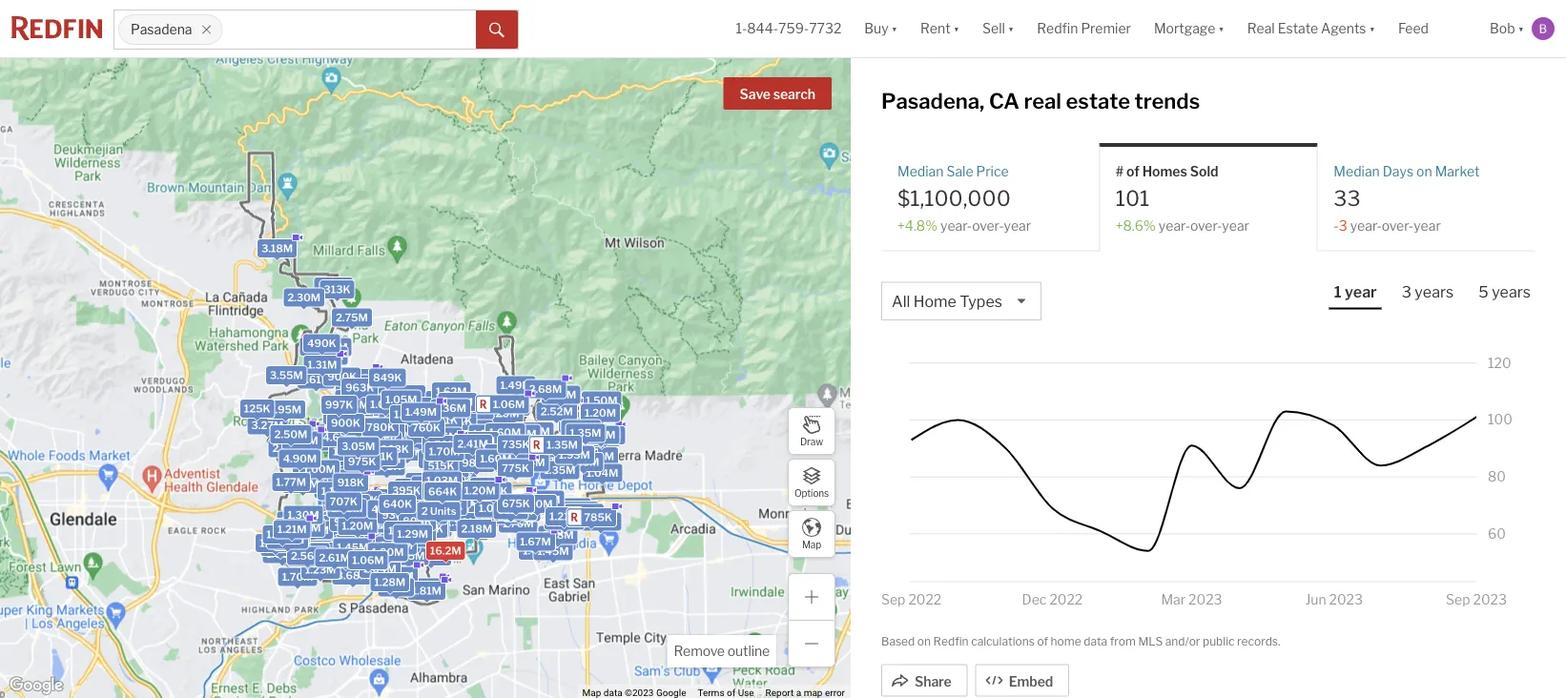 Task type: vqa. For each thing, say whether or not it's contained in the screenshot.
Estate
yes



Task type: describe. For each thing, give the bounding box(es) containing it.
year inside median sale price $1,100,000 +4.8% year-over-year
[[1004, 218, 1031, 234]]

mortgage ▾ button
[[1154, 0, 1225, 57]]

buy ▾
[[865, 20, 898, 37]]

year- inside 'median days on market 33 -3 year-over-year'
[[1351, 218, 1382, 234]]

7.80m
[[295, 435, 329, 448]]

0 horizontal spatial 1.55m
[[385, 434, 417, 447]]

embed
[[1009, 674, 1053, 690]]

1 vertical spatial 4 units
[[410, 519, 445, 531]]

1.56m
[[590, 429, 621, 442]]

5.80m
[[295, 434, 328, 447]]

0 horizontal spatial on
[[918, 635, 931, 648]]

1.60m down the 1.85m
[[480, 453, 512, 465]]

sell ▾ button
[[983, 0, 1014, 57]]

1 vertical spatial 4
[[410, 519, 417, 531]]

1 vertical spatial 1.16m
[[321, 485, 351, 498]]

2.88m
[[429, 407, 462, 419]]

591k
[[367, 450, 393, 463]]

1.17m
[[433, 465, 462, 478]]

1 vertical spatial 775k
[[502, 462, 529, 475]]

4.90m
[[283, 453, 317, 465]]

1 vertical spatial 2.18m
[[461, 523, 492, 535]]

3.85m
[[424, 481, 457, 493]]

year- inside the # of homes sold 101 +8.6% year-over-year
[[1159, 218, 1191, 234]]

estate
[[1278, 20, 1319, 37]]

888k
[[354, 496, 383, 508]]

0 vertical spatial 1.37m
[[546, 389, 576, 401]]

125k
[[244, 402, 270, 415]]

1 vertical spatial 950k
[[497, 495, 527, 508]]

$1,100,000
[[898, 186, 1011, 211]]

2.85m
[[322, 509, 355, 521]]

sale
[[947, 163, 974, 179]]

925k down 1.13m
[[391, 440, 420, 452]]

0 horizontal spatial 675k
[[370, 435, 398, 447]]

664k
[[428, 486, 457, 498]]

over- inside the # of homes sold 101 +8.6% year-over-year
[[1191, 218, 1222, 234]]

2 vertical spatial 900k
[[375, 537, 405, 549]]

753k
[[417, 523, 445, 535]]

1.15m up 1.09m
[[474, 481, 504, 493]]

748k
[[278, 535, 306, 548]]

420k
[[371, 503, 400, 516]]

945k
[[352, 542, 381, 554]]

2.20m
[[383, 409, 416, 421]]

year inside button
[[1345, 283, 1377, 302]]

1.15m down 1.14m
[[542, 456, 572, 468]]

1 vertical spatial 1.95m
[[489, 447, 521, 460]]

1.60m up 2.88m
[[420, 394, 452, 407]]

2 3.55m from the left
[[270, 370, 303, 382]]

0 vertical spatial 910k
[[333, 428, 361, 441]]

1.15m up 2.19m
[[586, 429, 616, 441]]

remove pasadena image
[[201, 24, 212, 35]]

0 vertical spatial 1.16m
[[460, 404, 490, 417]]

750k
[[415, 523, 444, 535]]

4.20m
[[402, 504, 436, 516]]

0 horizontal spatial 2.75m
[[336, 312, 368, 324]]

5 years button
[[1474, 282, 1536, 308]]

agents
[[1321, 20, 1367, 37]]

real
[[1024, 88, 1062, 114]]

1 horizontal spatial 1.32m
[[540, 452, 571, 464]]

and/or
[[1166, 635, 1201, 648]]

2.96m
[[415, 551, 448, 563]]

918k
[[337, 477, 365, 489]]

save
[[740, 86, 771, 103]]

0 vertical spatial 990k
[[406, 406, 435, 419]]

645k
[[373, 547, 402, 560]]

1 vertical spatial 4.50m
[[295, 544, 329, 556]]

1.20m down 1.83m
[[265, 541, 296, 553]]

1.90m
[[447, 516, 478, 529]]

395k
[[392, 485, 421, 497]]

0 vertical spatial 950k
[[547, 457, 576, 470]]

0 vertical spatial 900k
[[327, 371, 357, 383]]

share
[[915, 674, 952, 690]]

790k
[[434, 451, 463, 463]]

3.20m
[[296, 524, 329, 537]]

1.04m up 1.14m
[[518, 425, 550, 438]]

0 horizontal spatial 1.93m
[[331, 502, 363, 514]]

sold
[[1190, 163, 1219, 179]]

1.15m up 1.61m on the bottom left of page
[[314, 345, 343, 358]]

1 horizontal spatial 1.55m
[[529, 494, 561, 506]]

844-
[[747, 20, 779, 37]]

pasadena,
[[882, 88, 985, 114]]

0 horizontal spatial 865k
[[372, 460, 401, 473]]

580k
[[423, 483, 452, 496]]

0 vertical spatial 3.05m
[[342, 440, 375, 453]]

1.83m
[[279, 522, 310, 534]]

map
[[802, 539, 822, 551]]

450k
[[373, 547, 403, 559]]

1 vertical spatial 900k
[[331, 417, 360, 429]]

outline
[[728, 643, 770, 660]]

0 vertical spatial 4.50m
[[412, 418, 446, 430]]

2.52m
[[541, 405, 573, 418]]

1.78m
[[380, 501, 411, 513]]

1.20m up 945k
[[342, 520, 373, 533]]

1 vertical spatial 1.50m
[[266, 529, 298, 541]]

real
[[1248, 20, 1275, 37]]

▾ inside real estate agents ▾ link
[[1370, 20, 1376, 37]]

1 horizontal spatial 1.21m
[[550, 510, 579, 523]]

0 horizontal spatial 2.55m
[[324, 482, 357, 495]]

999k
[[436, 462, 465, 475]]

1 vertical spatial 1.39m
[[405, 433, 436, 445]]

bob ▾
[[1490, 20, 1525, 37]]

0 vertical spatial 1.43m
[[369, 423, 401, 436]]

3 inside 'median days on market 33 -3 year-over-year'
[[1339, 218, 1348, 234]]

0 horizontal spatial 1.37m
[[473, 428, 504, 440]]

+4.8%
[[898, 218, 938, 234]]

1.20m up 1.34m
[[488, 407, 519, 420]]

1.29m
[[397, 528, 428, 540]]

1.35m down 1.14m
[[544, 464, 576, 477]]

years for 5 years
[[1492, 283, 1531, 302]]

0 vertical spatial 3.18m
[[261, 242, 293, 255]]

1.06m up the 1.85m
[[493, 398, 525, 410]]

2 horizontal spatial 2.50m
[[382, 492, 415, 505]]

calculations
[[971, 635, 1035, 648]]

2.33m
[[286, 478, 319, 490]]

1.81m
[[412, 585, 442, 597]]

sell
[[983, 20, 1005, 37]]

0 vertical spatial 1.49m
[[500, 379, 532, 392]]

0 vertical spatial 3.68m
[[584, 516, 618, 528]]

1 horizontal spatial 640k
[[493, 509, 523, 521]]

mls
[[1139, 635, 1163, 648]]

1.04m down 770k on the bottom of the page
[[369, 453, 401, 465]]

1 vertical spatial 910k
[[334, 516, 361, 529]]

1.06m up 700k
[[463, 442, 494, 454]]

2.00m
[[492, 453, 526, 465]]

years for 3 years
[[1415, 283, 1454, 302]]

0 vertical spatial 3 units
[[399, 482, 434, 494]]

1 vertical spatial 1.47m
[[569, 507, 600, 520]]

year inside the # of homes sold 101 +8.6% year-over-year
[[1222, 218, 1250, 234]]

0 horizontal spatial 980k
[[415, 520, 445, 532]]

1 year button
[[1330, 282, 1382, 310]]

save search button
[[724, 77, 832, 110]]

1.30m up 1.23m
[[294, 546, 326, 559]]

5 years
[[1479, 283, 1531, 302]]

1 horizontal spatial 2.55m
[[399, 532, 432, 544]]

1.02m
[[472, 485, 503, 497]]

1 3.55m from the left
[[270, 369, 303, 382]]

1 vertical spatial of
[[1037, 635, 1048, 648]]

1 vertical spatial 963k
[[380, 443, 409, 455]]

1.13m
[[395, 419, 425, 431]]

925k down 1.14m
[[559, 457, 588, 469]]

0 vertical spatial 1.95m
[[270, 403, 302, 416]]

0 horizontal spatial 2.04m
[[363, 563, 397, 575]]

0 vertical spatial 938k
[[427, 461, 456, 473]]

bob
[[1490, 20, 1515, 37]]

on inside 'median days on market 33 -3 year-over-year'
[[1417, 163, 1433, 179]]

313k
[[324, 283, 351, 296]]

1 vertical spatial 2.75m
[[393, 550, 425, 562]]

0 vertical spatial 4 units
[[404, 495, 439, 508]]

1 horizontal spatial 1.01m
[[401, 401, 431, 413]]

options button
[[788, 459, 836, 507]]

2.51m
[[414, 503, 445, 516]]

year inside 'median days on market 33 -3 year-over-year'
[[1414, 218, 1441, 234]]

1.60m down 1.74m
[[274, 530, 306, 542]]

+8.6%
[[1116, 218, 1156, 234]]

490k
[[307, 337, 336, 350]]

1.35m down 1.48m
[[570, 427, 601, 439]]

1 horizontal spatial 1.77m
[[434, 429, 464, 441]]

median for $1,100,000
[[898, 163, 944, 179]]

1 horizontal spatial 1.53m
[[384, 428, 415, 440]]

1.67m
[[520, 536, 551, 548]]

mortgage
[[1154, 20, 1216, 37]]

1.20m up 555k
[[585, 407, 616, 419]]

5
[[1479, 283, 1489, 302]]

0 horizontal spatial 3.68m
[[336, 570, 370, 582]]

map button
[[788, 510, 836, 558]]

3 up '1.78m'
[[399, 482, 406, 494]]

1.30m down 1.48m
[[565, 423, 597, 436]]

0 horizontal spatial 1.43m
[[269, 535, 300, 547]]

1.06m down 2.08m
[[267, 548, 299, 561]]

1 horizontal spatial 2.18m
[[568, 456, 600, 469]]

1
[[1334, 283, 1342, 302]]

1.04m down 710k
[[337, 399, 369, 411]]

-
[[1334, 218, 1339, 234]]

1.15m down 811k
[[429, 431, 458, 443]]

2.61m
[[319, 552, 350, 564]]

805k
[[403, 515, 432, 528]]

1 vertical spatial 3.05m
[[306, 546, 339, 558]]

0 vertical spatial 963k
[[345, 382, 374, 394]]

feed
[[1399, 20, 1429, 37]]

ca
[[989, 88, 1020, 114]]

1.35m down 1.63m
[[547, 439, 578, 451]]

over- inside 'median days on market 33 -3 year-over-year'
[[1382, 218, 1414, 234]]

1 horizontal spatial 675k
[[502, 497, 530, 510]]

1.14m
[[533, 442, 563, 454]]

0 horizontal spatial 2.50m
[[274, 429, 308, 441]]

0 horizontal spatial 1.49m
[[405, 406, 437, 418]]

3.03m
[[380, 539, 413, 552]]

1.08m
[[494, 401, 526, 413]]

price
[[976, 163, 1009, 179]]

1.60m down "1.08m"
[[489, 426, 521, 439]]

788k
[[388, 516, 417, 529]]



Task type: locate. For each thing, give the bounding box(es) containing it.
1.35m
[[404, 398, 436, 410], [570, 427, 601, 439], [547, 439, 578, 451], [544, 464, 576, 477]]

median days on market 33 -3 year-over-year
[[1334, 163, 1480, 234]]

rent ▾ button
[[921, 0, 960, 57]]

1.96m
[[289, 522, 321, 534]]

3 over- from the left
[[1382, 218, 1414, 234]]

1 year
[[1334, 283, 1377, 302]]

3.95m
[[403, 549, 436, 562]]

785k
[[584, 511, 612, 524]]

1 horizontal spatial on
[[1417, 163, 1433, 179]]

980k down 2.51m
[[415, 520, 445, 532]]

0 horizontal spatial of
[[1037, 635, 1048, 648]]

2.18m down 1.46m at the bottom left
[[461, 523, 492, 535]]

0 horizontal spatial year-
[[941, 218, 972, 234]]

draw button
[[788, 407, 836, 455]]

963k up 845k
[[345, 382, 374, 394]]

0 vertical spatial 1.38m
[[337, 518, 368, 530]]

3 right 1 year
[[1402, 283, 1412, 302]]

610k
[[494, 497, 521, 510]]

None search field
[[223, 10, 476, 49]]

1 vertical spatial 3.68m
[[336, 570, 370, 582]]

1.30m
[[565, 423, 597, 436], [428, 429, 460, 442], [288, 509, 319, 521], [294, 546, 326, 559]]

0 horizontal spatial 3.18m
[[261, 242, 293, 255]]

years left 5
[[1415, 283, 1454, 302]]

1 vertical spatial redfin
[[934, 635, 969, 648]]

1.47m up 1.42m
[[569, 507, 600, 520]]

845k
[[355, 401, 384, 413]]

491k
[[366, 426, 393, 438]]

1 over- from the left
[[972, 218, 1004, 234]]

1 horizontal spatial 775k
[[502, 462, 529, 475]]

year-
[[941, 218, 972, 234], [1159, 218, 1191, 234], [1351, 218, 1382, 234]]

1 horizontal spatial 3.68m
[[584, 516, 618, 528]]

1.53m down the 2.20m
[[384, 428, 415, 440]]

2 year- from the left
[[1159, 218, 1191, 234]]

916k
[[351, 494, 378, 507]]

▾ right rent at right top
[[954, 20, 960, 37]]

1.04m
[[337, 399, 369, 411], [518, 425, 550, 438], [369, 453, 401, 465], [587, 467, 619, 479]]

1 horizontal spatial 3 units
[[399, 482, 434, 494]]

1.39m down 1.13m
[[405, 433, 436, 445]]

925k down 1.25m
[[419, 429, 447, 442]]

640k
[[383, 498, 412, 511], [493, 509, 523, 521]]

0 vertical spatial 775k
[[316, 350, 344, 362]]

0 horizontal spatial 1.47m
[[428, 435, 459, 447]]

0 horizontal spatial 4.50m
[[295, 544, 329, 556]]

3.18m up 2.30m
[[261, 242, 293, 255]]

▾ right mortgage
[[1219, 20, 1225, 37]]

1 horizontal spatial 865k
[[444, 473, 473, 486]]

0 horizontal spatial 640k
[[383, 498, 412, 511]]

remove outline button
[[667, 635, 777, 668]]

▾ for buy ▾
[[892, 20, 898, 37]]

median for 33
[[1334, 163, 1380, 179]]

1.77m
[[434, 429, 464, 441], [276, 476, 306, 488]]

rent
[[921, 20, 951, 37]]

▾ for mortgage ▾
[[1219, 20, 1225, 37]]

620k
[[434, 500, 463, 512]]

4.50m
[[412, 418, 446, 430], [295, 544, 329, 556]]

3.05m up "975k"
[[342, 440, 375, 453]]

median inside median sale price $1,100,000 +4.8% year-over-year
[[898, 163, 944, 179]]

1.39m up 2.88m
[[430, 394, 461, 407]]

rent ▾
[[921, 20, 960, 37]]

1 vertical spatial 3 units
[[328, 496, 364, 509]]

1.20m up 685k
[[335, 513, 366, 525]]

1.46m
[[473, 509, 504, 522]]

0 horizontal spatial 800k
[[393, 445, 422, 458]]

1.20m up 2.25m at the bottom left
[[318, 483, 349, 496]]

2.18m down 1.24m
[[568, 456, 600, 469]]

3 years button
[[1397, 282, 1459, 308]]

options
[[795, 488, 829, 499]]

1 vertical spatial 1.49m
[[405, 406, 437, 418]]

1 horizontal spatial 2.04m
[[482, 456, 515, 468]]

775k up 1.61m on the bottom left of page
[[316, 350, 344, 362]]

1.21m
[[550, 510, 579, 523], [278, 523, 307, 535]]

0 horizontal spatial over-
[[972, 218, 1004, 234]]

6 ▾ from the left
[[1518, 20, 1525, 37]]

735k
[[339, 393, 367, 405], [345, 420, 373, 433], [502, 438, 530, 451], [402, 497, 430, 509]]

over- down the days
[[1382, 218, 1414, 234]]

960k
[[377, 576, 407, 589]]

1.93m up 1.26m
[[331, 502, 363, 514]]

1 horizontal spatial of
[[1127, 163, 1140, 179]]

over- inside median sale price $1,100,000 +4.8% year-over-year
[[972, 218, 1004, 234]]

2.19m
[[583, 450, 614, 463]]

1.04m down 2.19m
[[587, 467, 619, 479]]

2.55m up 707k
[[324, 482, 357, 495]]

estate
[[1066, 88, 1131, 114]]

year- inside median sale price $1,100,000 +4.8% year-over-year
[[941, 218, 972, 234]]

0 horizontal spatial 1.01m
[[327, 409, 357, 422]]

1.01m up 1.13m
[[401, 401, 431, 413]]

1.47m up 790k
[[428, 435, 459, 447]]

1.60m down the 895k
[[549, 515, 581, 527]]

▾ inside sell ▾ dropdown button
[[1008, 20, 1014, 37]]

year- right +8.6%
[[1159, 218, 1191, 234]]

1 horizontal spatial 2.50m
[[333, 498, 366, 510]]

submit search image
[[489, 23, 505, 38]]

980k down 2.41m
[[462, 457, 491, 469]]

▾ right the bob
[[1518, 20, 1525, 37]]

1.15m up 1.42m
[[565, 504, 595, 517]]

1.32m up 949k on the left of page
[[335, 457, 366, 469]]

800k down 1.13m
[[393, 445, 422, 458]]

1 horizontal spatial 1.43m
[[369, 423, 401, 436]]

1.34m
[[458, 423, 489, 435]]

on right based
[[918, 635, 931, 648]]

1 horizontal spatial 963k
[[380, 443, 409, 455]]

1.38m down 1.83m
[[260, 537, 291, 549]]

over- down sold
[[1191, 218, 1222, 234]]

2.68m
[[529, 383, 562, 396]]

2 ▾ from the left
[[954, 20, 960, 37]]

1.58m
[[426, 439, 458, 451]]

3 ▾ from the left
[[1008, 20, 1014, 37]]

752k
[[423, 453, 451, 465]]

915k
[[342, 405, 369, 417]]

5 ▾ from the left
[[1370, 20, 1376, 37]]

user photo image
[[1532, 17, 1555, 40]]

1 horizontal spatial 1.50m
[[586, 395, 618, 407]]

3.18m down the 895k
[[542, 529, 574, 542]]

0 horizontal spatial redfin
[[934, 635, 969, 648]]

0 horizontal spatial 1.53m
[[322, 492, 353, 505]]

1.35m up 1.25m
[[404, 398, 436, 410]]

0 vertical spatial 1.50m
[[586, 395, 618, 407]]

925k
[[419, 429, 447, 442], [391, 440, 420, 452], [559, 457, 588, 469], [415, 509, 443, 521]]

0 vertical spatial 1.39m
[[430, 394, 461, 407]]

2 median from the left
[[1334, 163, 1380, 179]]

1.06m down 945k
[[352, 554, 384, 567]]

1 horizontal spatial 1.95m
[[489, 447, 521, 460]]

1 vertical spatial 3.18m
[[542, 529, 574, 542]]

0 horizontal spatial 950k
[[497, 495, 527, 508]]

2.43m
[[386, 529, 419, 541]]

0 horizontal spatial years
[[1415, 283, 1454, 302]]

1 horizontal spatial 2.75m
[[393, 550, 425, 562]]

2.80m
[[272, 442, 306, 455]]

all home types
[[892, 293, 1003, 311]]

1-
[[736, 20, 747, 37]]

year- right -
[[1351, 218, 1382, 234]]

3 units up the "2.85m"
[[328, 496, 364, 509]]

720k
[[390, 507, 418, 519]]

0 horizontal spatial 938k
[[382, 509, 411, 521]]

# of homes sold 101 +8.6% year-over-year
[[1116, 163, 1250, 234]]

2.04m down 645k
[[363, 563, 397, 575]]

0 vertical spatial 2.04m
[[482, 456, 515, 468]]

1.28m
[[318, 281, 349, 293], [423, 413, 454, 426], [563, 418, 594, 430], [505, 428, 537, 440], [417, 441, 449, 453], [292, 551, 323, 564], [374, 576, 406, 589]]

1.32m left 2.19m
[[540, 452, 571, 464]]

1.95m
[[270, 403, 302, 416], [489, 447, 521, 460]]

1.55m right 903k
[[529, 494, 561, 506]]

0 vertical spatial 980k
[[462, 457, 491, 469]]

0 vertical spatial 4
[[404, 495, 411, 508]]

1 horizontal spatial over-
[[1191, 218, 1222, 234]]

map region
[[0, 0, 933, 698]]

3.68m down the 895k
[[584, 516, 618, 528]]

embed button
[[976, 665, 1070, 697]]

1 vertical spatial 1.55m
[[529, 494, 561, 506]]

1 horizontal spatial 1.47m
[[569, 507, 600, 520]]

0 horizontal spatial 1.21m
[[278, 523, 307, 535]]

3.68m down 2.61m
[[336, 570, 370, 582]]

1.38m down 2.25m at the bottom left
[[337, 518, 368, 530]]

4.50m down 3.20m
[[295, 544, 329, 556]]

2.04m
[[482, 456, 515, 468], [363, 563, 397, 575]]

3 year- from the left
[[1351, 218, 1382, 234]]

1 horizontal spatial 3.18m
[[542, 529, 574, 542]]

12.5m
[[436, 493, 467, 505]]

dialog
[[844, 320, 933, 377]]

1 vertical spatial 1.93m
[[331, 502, 363, 514]]

1 vertical spatial 990k
[[389, 510, 418, 522]]

1 vertical spatial 1.21m
[[278, 523, 307, 535]]

1 vertical spatial 1.77m
[[276, 476, 306, 488]]

of inside the # of homes sold 101 +8.6% year-over-year
[[1127, 163, 1140, 179]]

1.45m
[[337, 541, 369, 554], [538, 545, 569, 557], [330, 552, 362, 565]]

2.56m
[[291, 550, 324, 562]]

1 years from the left
[[1415, 283, 1454, 302]]

1 year- from the left
[[941, 218, 972, 234]]

1 horizontal spatial 1.38m
[[337, 518, 368, 530]]

1 vertical spatial 865k
[[444, 473, 473, 486]]

1.36m
[[435, 402, 467, 415]]

2.04m down the 1.85m
[[482, 456, 515, 468]]

▾ right buy
[[892, 20, 898, 37]]

1 vertical spatial 1.38m
[[260, 537, 291, 549]]

1.20m up 1.61m on the bottom left of page
[[316, 341, 348, 354]]

sell ▾ button
[[971, 0, 1026, 57]]

1 horizontal spatial years
[[1492, 283, 1531, 302]]

1 horizontal spatial 1.16m
[[460, 404, 490, 417]]

1.20m right 610k in the left of the page
[[522, 498, 554, 511]]

3 inside button
[[1402, 283, 1412, 302]]

1 vertical spatial 2.55m
[[399, 532, 432, 544]]

1.49m up 760k
[[405, 406, 437, 418]]

0 vertical spatial 675k
[[370, 435, 398, 447]]

3.55m
[[270, 369, 303, 382], [270, 370, 303, 382]]

1.48m
[[584, 404, 615, 417]]

1.01m up 4.62m in the left of the page
[[327, 409, 357, 422]]

820k
[[376, 543, 405, 555]]

▾ right agents
[[1370, 20, 1376, 37]]

1 median from the left
[[898, 163, 944, 179]]

1 vertical spatial 800k
[[393, 445, 422, 458]]

910k down 915k
[[333, 428, 361, 441]]

1.43m down the 2.20m
[[369, 423, 401, 436]]

▾ for bob ▾
[[1518, 20, 1525, 37]]

850k
[[485, 503, 514, 516]]

3 units up 4.20m
[[399, 482, 434, 494]]

1.20m up 1.09m
[[464, 485, 496, 497]]

of right # in the top of the page
[[1127, 163, 1140, 179]]

2.18m
[[568, 456, 600, 469], [461, 523, 492, 535]]

1 horizontal spatial 800k
[[587, 431, 617, 444]]

3 up the "2.85m"
[[328, 496, 335, 509]]

707k
[[330, 496, 358, 508]]

3.59m
[[316, 519, 350, 531]]

1 vertical spatial 938k
[[382, 509, 411, 521]]

1 vertical spatial 1.43m
[[269, 535, 300, 547]]

median left sale
[[898, 163, 944, 179]]

615k
[[497, 504, 524, 517]]

1.30m up 1.96m
[[288, 509, 319, 521]]

1.61m
[[301, 373, 331, 386]]

1.49m up "1.08m"
[[500, 379, 532, 392]]

33
[[1334, 186, 1361, 211]]

1.95m up 3.27m
[[270, 403, 302, 416]]

1.77m down 811k
[[434, 429, 464, 441]]

▾ right sell
[[1008, 20, 1014, 37]]

year- down $1,100,000
[[941, 218, 972, 234]]

2 horizontal spatial year-
[[1351, 218, 1382, 234]]

▾ inside buy ▾ dropdown button
[[892, 20, 898, 37]]

4.50m down 1.68m
[[412, 418, 446, 430]]

#
[[1116, 163, 1124, 179]]

1.15m down 1.13m
[[390, 439, 420, 451]]

0 vertical spatial 1.55m
[[385, 434, 417, 447]]

▾ for sell ▾
[[1008, 20, 1014, 37]]

1.74m
[[281, 515, 312, 527]]

0 horizontal spatial 775k
[[316, 350, 344, 362]]

pasadena
[[131, 21, 192, 38]]

▾ inside mortgage ▾ dropdown button
[[1219, 20, 1225, 37]]

0 vertical spatial on
[[1417, 163, 1433, 179]]

0 horizontal spatial 3.05m
[[306, 546, 339, 558]]

925k up '750k'
[[415, 509, 443, 521]]

2 over- from the left
[[1191, 218, 1222, 234]]

495k
[[426, 485, 455, 497]]

3.05m
[[342, 440, 375, 453], [306, 546, 339, 558]]

over- down $1,100,000
[[972, 218, 1004, 234]]

0 vertical spatial 2.75m
[[336, 312, 368, 324]]

1.40m
[[397, 428, 429, 440], [286, 435, 318, 447], [415, 479, 447, 492], [336, 536, 368, 548], [523, 545, 555, 557]]

median up 33
[[1334, 163, 1380, 179]]

1.30m down 811k
[[428, 429, 460, 442]]

redfin inside redfin premier button
[[1037, 20, 1078, 37]]

1.50m down 1.74m
[[266, 529, 298, 541]]

1.95m right 2.41m
[[489, 447, 521, 460]]

2 years from the left
[[1492, 283, 1531, 302]]

2.08m
[[271, 534, 304, 546]]

1 ▾ from the left
[[892, 20, 898, 37]]

775k up 704k
[[502, 462, 529, 475]]

0 vertical spatial 1.47m
[[428, 435, 459, 447]]

1.09m
[[479, 502, 511, 514]]

median inside 'median days on market 33 -3 year-over-year'
[[1334, 163, 1380, 179]]

747k
[[378, 503, 406, 516]]

1.43m down 1.83m
[[269, 535, 300, 547]]

0 horizontal spatial 2.18m
[[461, 523, 492, 535]]

0 horizontal spatial 1.32m
[[335, 457, 366, 469]]

1.06m up 760k
[[394, 408, 426, 421]]

1.50m
[[586, 395, 618, 407], [266, 529, 298, 541]]

811k
[[433, 414, 458, 426]]

over-
[[972, 218, 1004, 234], [1191, 218, 1222, 234], [1382, 218, 1414, 234]]

910k down 2.25m at the bottom left
[[334, 516, 361, 529]]

1.60m down 1.24m
[[546, 442, 578, 454]]

3.05m up 1.23m
[[306, 546, 339, 558]]

1 horizontal spatial 1.93m
[[559, 449, 590, 461]]

▾ inside rent ▾ dropdown button
[[954, 20, 960, 37]]

1.37m up 2.00m
[[473, 428, 504, 440]]

1 horizontal spatial 3.05m
[[342, 440, 375, 453]]

1.39m
[[430, 394, 461, 407], [405, 433, 436, 445]]

4 ▾ from the left
[[1219, 20, 1225, 37]]

1.37m
[[546, 389, 576, 401], [473, 428, 504, 440]]

google image
[[5, 674, 68, 698]]

3.70m
[[407, 581, 440, 594]]

650k
[[394, 514, 423, 527]]

0 horizontal spatial median
[[898, 163, 944, 179]]

710k
[[339, 386, 366, 399]]

3 years
[[1402, 283, 1454, 302]]

▾ for rent ▾
[[954, 20, 960, 37]]

0 vertical spatial 865k
[[372, 460, 401, 473]]



